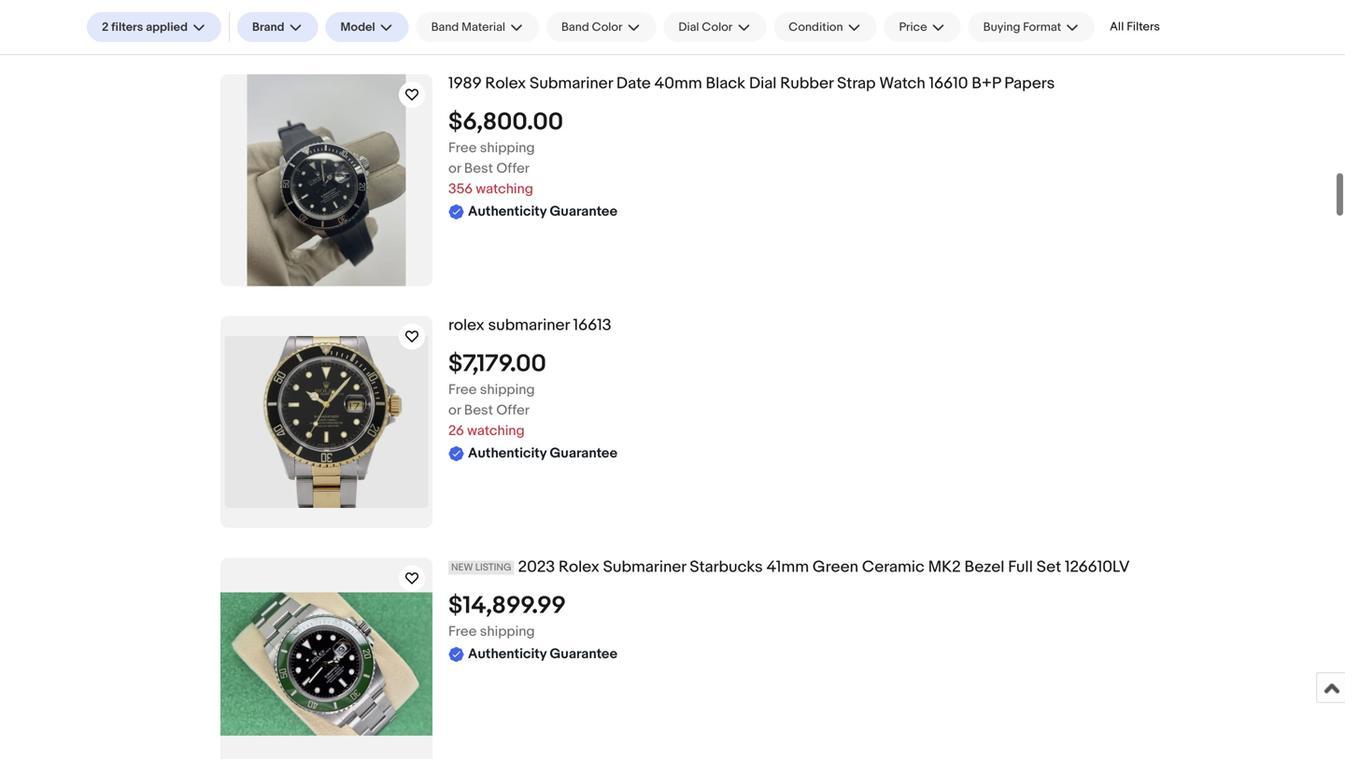Task type: describe. For each thing, give the bounding box(es) containing it.
offer for $6,800.00
[[497, 160, 530, 177]]

guarantee for $6,800.00
[[550, 203, 618, 220]]

$6,800.00 free shipping or best offer 356 watching
[[449, 108, 564, 198]]

2 filters applied
[[102, 20, 188, 34]]

authenticity guarantee for $6,800.00
[[468, 203, 618, 220]]

buying format button
[[969, 12, 1095, 42]]

or for $7,179.00
[[449, 402, 461, 419]]

all
[[1110, 20, 1125, 34]]

brand
[[252, 20, 284, 34]]

filters
[[1127, 20, 1161, 34]]

full
[[1008, 558, 1033, 578]]

126610lv
[[1065, 558, 1130, 578]]

applied
[[146, 20, 188, 34]]

0 vertical spatial submariner
[[530, 74, 613, 94]]

b+p
[[972, 74, 1001, 94]]

2
[[102, 20, 109, 34]]

2023
[[518, 558, 555, 578]]

1989 rolex submariner date 40mm black dial rubber strap watch 16610 b+p papers image
[[247, 74, 406, 287]]

1 vertical spatial rolex
[[559, 558, 600, 578]]

buying format
[[984, 20, 1062, 34]]

rolex submariner 16613 image
[[221, 337, 433, 508]]

shipping inside $14,899.99 free shipping
[[480, 624, 535, 641]]

strap
[[837, 74, 876, 94]]

2023 rolex submariner starbucks 41mm green ceramic mk2 bezel full set 126610lv image
[[221, 593, 433, 736]]

free for $6,800.00
[[449, 140, 477, 156]]

listing
[[475, 562, 512, 574]]

authenticity for $7,179.00
[[468, 445, 547, 462]]

shipping for $7,179.00
[[480, 382, 535, 399]]

1989 rolex submariner date 40mm black dial rubber strap watch 16610 b+p papers
[[449, 74, 1055, 94]]

watch
[[880, 74, 926, 94]]

offer for $7,179.00
[[497, 402, 530, 419]]

format
[[1024, 20, 1062, 34]]

submariner
[[488, 316, 570, 336]]

buying
[[984, 20, 1021, 34]]

ceramic
[[862, 558, 925, 578]]

3 authenticity guarantee from the top
[[468, 646, 618, 663]]

watching for $6,800.00
[[476, 181, 534, 198]]

mk2
[[929, 558, 961, 578]]

band for band color
[[562, 20, 589, 34]]

26
[[449, 423, 464, 440]]

best for $7,179.00
[[464, 402, 493, 419]]

watching for $7,179.00
[[467, 423, 525, 440]]

$14,899.99
[[449, 592, 566, 621]]

all filters button
[[1103, 12, 1168, 42]]

color for dial color
[[702, 20, 733, 34]]

authenticity for $6,800.00
[[468, 203, 547, 220]]

or for $6,800.00
[[449, 160, 461, 177]]

41mm
[[767, 558, 809, 578]]

model button
[[326, 12, 409, 42]]

color for band color
[[592, 20, 623, 34]]

dial color
[[679, 20, 733, 34]]

1989
[[449, 74, 482, 94]]

band color
[[562, 20, 623, 34]]

starbucks
[[690, 558, 763, 578]]

green
[[813, 558, 859, 578]]



Task type: locate. For each thing, give the bounding box(es) containing it.
all filters
[[1110, 20, 1161, 34]]

papers
[[1005, 74, 1055, 94]]

brand button
[[237, 12, 318, 42]]

or inside the $6,800.00 free shipping or best offer 356 watching
[[449, 160, 461, 177]]

shipping
[[480, 140, 535, 156], [480, 382, 535, 399], [480, 624, 535, 641]]

band color button
[[547, 12, 656, 42]]

free inside $14,899.99 free shipping
[[449, 624, 477, 641]]

356
[[449, 181, 473, 198]]

1 guarantee from the top
[[550, 203, 618, 220]]

new
[[451, 562, 473, 574]]

1 band from the left
[[431, 20, 459, 34]]

watching inside '$7,179.00 free shipping or best offer 26 watching'
[[467, 423, 525, 440]]

authenticity guarantee down the $6,800.00 free shipping or best offer 356 watching
[[468, 203, 618, 220]]

submariner left starbucks
[[603, 558, 686, 578]]

authenticity guarantee down $14,899.99 free shipping
[[468, 646, 618, 663]]

shipping down '$14,899.99'
[[480, 624, 535, 641]]

1 or from the top
[[449, 160, 461, 177]]

1 vertical spatial guarantee
[[550, 445, 618, 462]]

condition button
[[774, 12, 877, 42]]

free
[[449, 140, 477, 156], [449, 382, 477, 399], [449, 624, 477, 641]]

2 free from the top
[[449, 382, 477, 399]]

band right the material
[[562, 20, 589, 34]]

best
[[464, 160, 493, 177], [464, 402, 493, 419]]

2 authenticity from the top
[[468, 445, 547, 462]]

band material button
[[416, 12, 539, 42]]

$7,179.00
[[449, 350, 547, 379]]

authenticity guarantee
[[468, 203, 618, 220], [468, 445, 618, 462], [468, 646, 618, 663]]

best inside the $6,800.00 free shipping or best offer 356 watching
[[464, 160, 493, 177]]

submariner
[[530, 74, 613, 94], [603, 558, 686, 578]]

free inside the $6,800.00 free shipping or best offer 356 watching
[[449, 140, 477, 156]]

or
[[449, 160, 461, 177], [449, 402, 461, 419]]

2 shipping from the top
[[480, 382, 535, 399]]

2 offer from the top
[[497, 402, 530, 419]]

1 vertical spatial authenticity guarantee
[[468, 445, 618, 462]]

guarantee
[[550, 203, 618, 220], [550, 445, 618, 462], [550, 646, 618, 663]]

1 vertical spatial offer
[[497, 402, 530, 419]]

2 or from the top
[[449, 402, 461, 419]]

free for $7,179.00
[[449, 382, 477, 399]]

0 vertical spatial authenticity guarantee
[[468, 203, 618, 220]]

1 best from the top
[[464, 160, 493, 177]]

2 vertical spatial free
[[449, 624, 477, 641]]

1989 rolex submariner date 40mm black dial rubber strap watch 16610 b+p papers link
[[449, 74, 1331, 94]]

0 vertical spatial best
[[464, 160, 493, 177]]

offer inside the $6,800.00 free shipping or best offer 356 watching
[[497, 160, 530, 177]]

1 horizontal spatial rolex
[[559, 558, 600, 578]]

best for $6,800.00
[[464, 160, 493, 177]]

0 vertical spatial free
[[449, 140, 477, 156]]

date
[[617, 74, 651, 94]]

rolex submariner 16613 link
[[449, 316, 1331, 336]]

2 filters applied button
[[87, 12, 221, 42]]

or up 356
[[449, 160, 461, 177]]

2 vertical spatial guarantee
[[550, 646, 618, 663]]

price
[[900, 20, 928, 34]]

2 vertical spatial authenticity guarantee
[[468, 646, 618, 663]]

offer down $7,179.00
[[497, 402, 530, 419]]

watching right 26
[[467, 423, 525, 440]]

shipping inside the $6,800.00 free shipping or best offer 356 watching
[[480, 140, 535, 156]]

3 free from the top
[[449, 624, 477, 641]]

1 offer from the top
[[497, 160, 530, 177]]

1 authenticity guarantee from the top
[[468, 203, 618, 220]]

2 authenticity guarantee from the top
[[468, 445, 618, 462]]

watching right 356
[[476, 181, 534, 198]]

0 horizontal spatial dial
[[679, 20, 699, 34]]

0 vertical spatial watching
[[476, 181, 534, 198]]

0 vertical spatial rolex
[[485, 74, 526, 94]]

or up 26
[[449, 402, 461, 419]]

dial color button
[[664, 12, 767, 42]]

2 guarantee from the top
[[550, 445, 618, 462]]

set
[[1037, 558, 1062, 578]]

0 horizontal spatial color
[[592, 20, 623, 34]]

rolex right '2023'
[[559, 558, 600, 578]]

offer inside '$7,179.00 free shipping or best offer 26 watching'
[[497, 402, 530, 419]]

material
[[462, 20, 506, 34]]

3 authenticity from the top
[[468, 646, 547, 663]]

best down $7,179.00
[[464, 402, 493, 419]]

authenticity
[[468, 203, 547, 220], [468, 445, 547, 462], [468, 646, 547, 663]]

or inside '$7,179.00 free shipping or best offer 26 watching'
[[449, 402, 461, 419]]

1 vertical spatial authenticity
[[468, 445, 547, 462]]

free up 26
[[449, 382, 477, 399]]

2 band from the left
[[562, 20, 589, 34]]

0 horizontal spatial band
[[431, 20, 459, 34]]

authenticity down '$7,179.00 free shipping or best offer 26 watching'
[[468, 445, 547, 462]]

2 vertical spatial authenticity
[[468, 646, 547, 663]]

1 color from the left
[[592, 20, 623, 34]]

dial right the black in the right of the page
[[749, 74, 777, 94]]

1 vertical spatial dial
[[749, 74, 777, 94]]

3 guarantee from the top
[[550, 646, 618, 663]]

new listing 2023 rolex submariner starbucks 41mm green ceramic mk2 bezel full set 126610lv
[[451, 558, 1130, 578]]

shipping inside '$7,179.00 free shipping or best offer 26 watching'
[[480, 382, 535, 399]]

best up 356
[[464, 160, 493, 177]]

3 shipping from the top
[[480, 624, 535, 641]]

1 horizontal spatial band
[[562, 20, 589, 34]]

dial up 40mm
[[679, 20, 699, 34]]

0 vertical spatial dial
[[679, 20, 699, 34]]

2 best from the top
[[464, 402, 493, 419]]

band for band material
[[431, 20, 459, 34]]

offer down $6,800.00
[[497, 160, 530, 177]]

band material
[[431, 20, 506, 34]]

0 vertical spatial guarantee
[[550, 203, 618, 220]]

40mm
[[655, 74, 702, 94]]

color
[[592, 20, 623, 34], [702, 20, 733, 34]]

best inside '$7,179.00 free shipping or best offer 26 watching'
[[464, 402, 493, 419]]

watching
[[476, 181, 534, 198], [467, 423, 525, 440]]

free up 356
[[449, 140, 477, 156]]

authenticity down 356
[[468, 203, 547, 220]]

band
[[431, 20, 459, 34], [562, 20, 589, 34]]

1 free from the top
[[449, 140, 477, 156]]

black
[[706, 74, 746, 94]]

2 vertical spatial shipping
[[480, 624, 535, 641]]

1 vertical spatial submariner
[[603, 558, 686, 578]]

1 horizontal spatial color
[[702, 20, 733, 34]]

16613
[[573, 316, 612, 336]]

shipping for $6,800.00
[[480, 140, 535, 156]]

authenticity guarantee for $7,179.00
[[468, 445, 618, 462]]

offer
[[497, 160, 530, 177], [497, 402, 530, 419]]

rolex submariner 16613
[[449, 316, 612, 336]]

1 horizontal spatial dial
[[749, 74, 777, 94]]

$7,179.00 free shipping or best offer 26 watching
[[449, 350, 547, 440]]

rolex up $6,800.00
[[485, 74, 526, 94]]

0 vertical spatial offer
[[497, 160, 530, 177]]

0 vertical spatial authenticity
[[468, 203, 547, 220]]

authenticity down $14,899.99 free shipping
[[468, 646, 547, 663]]

1 vertical spatial or
[[449, 402, 461, 419]]

authenticity guarantee down '$7,179.00 free shipping or best offer 26 watching'
[[468, 445, 618, 462]]

1 authenticity from the top
[[468, 203, 547, 220]]

$14,899.99 free shipping
[[449, 592, 566, 641]]

price button
[[885, 12, 961, 42]]

color inside band color dropdown button
[[592, 20, 623, 34]]

$6,800.00
[[449, 108, 564, 137]]

shipping down $7,179.00
[[480, 382, 535, 399]]

1 vertical spatial watching
[[467, 423, 525, 440]]

free inside '$7,179.00 free shipping or best offer 26 watching'
[[449, 382, 477, 399]]

free down '$14,899.99'
[[449, 624, 477, 641]]

0 horizontal spatial rolex
[[485, 74, 526, 94]]

rubber
[[781, 74, 834, 94]]

color up the black in the right of the page
[[702, 20, 733, 34]]

watching inside the $6,800.00 free shipping or best offer 356 watching
[[476, 181, 534, 198]]

1 shipping from the top
[[480, 140, 535, 156]]

16610
[[929, 74, 969, 94]]

color up date
[[592, 20, 623, 34]]

band left the material
[[431, 20, 459, 34]]

model
[[341, 20, 375, 34]]

rolex
[[449, 316, 485, 336]]

rolex
[[485, 74, 526, 94], [559, 558, 600, 578]]

condition
[[789, 20, 843, 34]]

submariner down band color
[[530, 74, 613, 94]]

2 color from the left
[[702, 20, 733, 34]]

0 vertical spatial shipping
[[480, 140, 535, 156]]

1 vertical spatial best
[[464, 402, 493, 419]]

color inside dial color dropdown button
[[702, 20, 733, 34]]

0 vertical spatial or
[[449, 160, 461, 177]]

1 vertical spatial shipping
[[480, 382, 535, 399]]

guarantee for $7,179.00
[[550, 445, 618, 462]]

filters
[[111, 20, 143, 34]]

shipping down $6,800.00
[[480, 140, 535, 156]]

bezel
[[965, 558, 1005, 578]]

dial inside dropdown button
[[679, 20, 699, 34]]

1 vertical spatial free
[[449, 382, 477, 399]]

rolex no date submariner 14060m 40mm steel f serial - excellent image
[[247, 0, 406, 45]]

dial
[[679, 20, 699, 34], [749, 74, 777, 94]]



Task type: vqa. For each thing, say whether or not it's contained in the screenshot.
Feet
no



